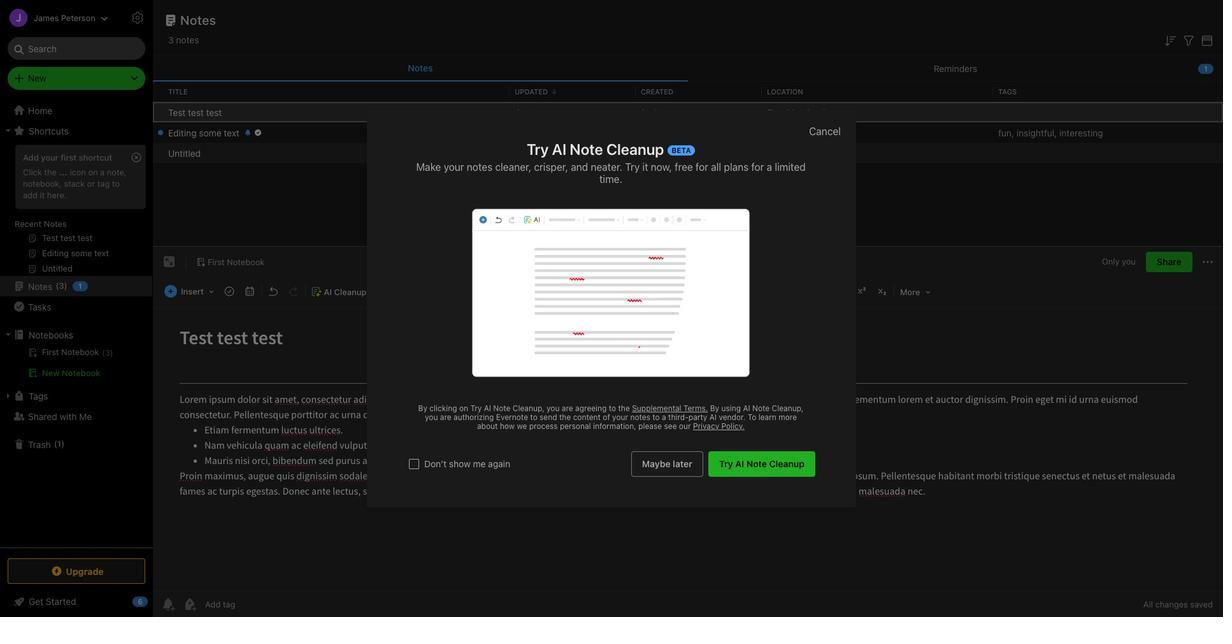 Task type: locate. For each thing, give the bounding box(es) containing it.
for right plans
[[752, 161, 765, 172]]

nov 7 up the now,
[[641, 148, 665, 158]]

privacy policy.
[[694, 421, 745, 431]]

policy.
[[722, 421, 745, 431]]

ai inside button
[[324, 287, 332, 297]]

ai right undo icon
[[324, 287, 332, 297]]

on up or at the left top
[[88, 167, 98, 177]]

ai up about on the left of page
[[484, 403, 491, 413]]

try ai note cleanup up neater.
[[527, 140, 665, 158]]

a up tag
[[100, 167, 105, 177]]

cleanup, right to
[[772, 403, 804, 413]]

0 vertical spatial it
[[643, 161, 649, 172]]

learn
[[759, 412, 777, 422]]

new
[[28, 73, 46, 84], [42, 368, 60, 378]]

0 horizontal spatial cleanup,
[[513, 403, 545, 413]]

italic image
[[595, 283, 613, 300]]

only you
[[1103, 257, 1137, 267]]

upgrade
[[66, 566, 104, 577]]

terms.
[[684, 403, 708, 413]]

note up and at the top of the page
[[570, 140, 604, 158]]

editing
[[168, 127, 197, 138]]

0 horizontal spatial are
[[440, 412, 452, 422]]

with
[[60, 411, 77, 422]]

it inside icon on a note, notebook, stack or tag to add it here.
[[40, 190, 45, 200]]

try up crisper,
[[527, 140, 549, 158]]

first
[[768, 107, 786, 118], [768, 127, 786, 138], [768, 148, 786, 158], [208, 257, 225, 267]]

calendar event image
[[241, 283, 259, 300]]

1 vertical spatial on
[[460, 403, 469, 413]]

try down the policy.
[[720, 458, 734, 469]]

please
[[639, 421, 662, 431]]

1
[[1205, 64, 1208, 72], [641, 107, 645, 118], [78, 282, 82, 290], [57, 439, 61, 449]]

home
[[28, 105, 52, 116]]

2 horizontal spatial a
[[767, 161, 773, 172]]

( inside notes ( 3 )
[[56, 281, 59, 291]]

ai
[[552, 140, 567, 158], [324, 287, 332, 297], [484, 403, 491, 413], [744, 403, 751, 413], [710, 412, 717, 422], [736, 458, 745, 469]]

0 horizontal spatial you
[[425, 412, 438, 422]]

notebook inside button
[[62, 368, 100, 378]]

you right only
[[1123, 257, 1137, 267]]

your inside make your notes cleaner, crisper, and neater. try it now, free for all plans for a limited time.
[[444, 161, 464, 172]]

) inside notes ( 3 )
[[64, 281, 67, 291]]

3
[[168, 34, 174, 45], [59, 281, 64, 291]]

new up home
[[28, 73, 46, 84]]

third-
[[669, 412, 689, 422]]

it down notebook,
[[40, 190, 45, 200]]

tab list
[[153, 56, 1224, 82]]

1 horizontal spatial 3
[[168, 34, 174, 45]]

me
[[79, 411, 92, 422]]

now
[[535, 107, 552, 118]]

1 horizontal spatial cleanup
[[607, 140, 665, 158]]

share button
[[1147, 252, 1193, 272]]

1 horizontal spatial try ai note cleanup
[[720, 458, 805, 469]]

2 horizontal spatial notes
[[631, 412, 651, 422]]

0 horizontal spatial it
[[40, 190, 45, 200]]

group containing add your first shortcut
[[0, 141, 152, 281]]

1 vertical spatial new
[[42, 368, 60, 378]]

by for using
[[711, 403, 720, 413]]

3 inside notes ( 3 )
[[59, 281, 64, 291]]

0 horizontal spatial cleanup
[[334, 287, 367, 297]]

notes inside notes ( 3 )
[[28, 281, 52, 292]]

by left clicking
[[419, 403, 428, 413]]

ai cleanup
[[324, 287, 367, 297]]

try right neater.
[[626, 161, 640, 172]]

0 vertical spatial new
[[28, 73, 46, 84]]

text
[[224, 127, 240, 138]]

1 vertical spatial )
[[61, 439, 64, 449]]

the for using
[[560, 412, 571, 422]]

a left limited in the top right of the page
[[767, 161, 773, 172]]

insert link image
[[734, 283, 752, 300]]

0 horizontal spatial 7
[[534, 148, 539, 158]]

3 up title
[[168, 34, 174, 45]]

0 vertical spatial try ai note cleanup
[[527, 140, 665, 158]]

) inside trash ( 1 )
[[61, 439, 64, 449]]

1 vertical spatial tags
[[29, 390, 48, 401]]

ai down the policy.
[[736, 458, 745, 469]]

2 horizontal spatial the
[[619, 403, 630, 413]]

0 horizontal spatial 3
[[59, 281, 64, 291]]

7 up crisper,
[[534, 148, 539, 158]]

it
[[643, 161, 649, 172], [40, 190, 45, 200]]

just
[[515, 107, 533, 118]]

nov up the now,
[[641, 148, 658, 158]]

0 vertical spatial )
[[64, 281, 67, 291]]

7 up the now,
[[660, 148, 665, 158]]

your right make
[[444, 161, 464, 172]]

cleanup inside button
[[334, 287, 367, 297]]

to left "send" at the bottom left of page
[[531, 412, 538, 422]]

ai up crisper,
[[552, 140, 567, 158]]

about
[[477, 421, 498, 431]]

tab list containing notes
[[153, 56, 1224, 82]]

some
[[199, 127, 222, 138]]

0 horizontal spatial nov 7
[[515, 148, 539, 158]]

note inside 'by using ai note cleanup, you are authorizing evernote to send the content of your notes to a third-party ai vendor. to learn more about how we process personal information, please see our'
[[753, 403, 770, 413]]

0 horizontal spatial a
[[100, 167, 105, 177]]

Note Editor text field
[[153, 308, 1224, 591]]

0 vertical spatial notes
[[176, 34, 199, 45]]

...
[[59, 167, 67, 177]]

nov 7 up 'cleaner,'
[[515, 148, 539, 158]]

0 horizontal spatial on
[[88, 167, 98, 177]]

try inside make your notes cleaner, crisper, and neater. try it now, free for all plans for a limited time.
[[626, 161, 640, 172]]

you left the "authorizing"
[[425, 412, 438, 422]]

or
[[87, 178, 95, 189]]

fun, insightful, interesting
[[999, 127, 1104, 138]]

1 horizontal spatial tags
[[999, 87, 1018, 95]]

( right trash
[[54, 439, 57, 449]]

notebook inside button
[[227, 257, 265, 267]]

tags up shared
[[29, 390, 48, 401]]

1 horizontal spatial by
[[711, 403, 720, 413]]

2 horizontal spatial you
[[1123, 257, 1137, 267]]

highlight image
[[634, 283, 665, 300]]

supplemental terms. link
[[632, 403, 708, 413]]

new inside button
[[42, 368, 60, 378]]

ai right using
[[744, 403, 751, 413]]

new notebook group
[[0, 345, 152, 386]]

2 vertical spatial cleanup
[[770, 458, 805, 469]]

new notebook button
[[0, 365, 152, 381]]

( inside trash ( 1 )
[[54, 439, 57, 449]]

process
[[530, 421, 558, 431]]

2 horizontal spatial cleanup
[[770, 458, 805, 469]]

1 horizontal spatial on
[[460, 403, 469, 413]]

shortcut
[[79, 152, 112, 163]]

tags up fun,
[[999, 87, 1018, 95]]

are up personal
[[562, 403, 574, 413]]

try ai note cleanup inside "button"
[[720, 458, 805, 469]]

test test test
[[168, 107, 222, 118]]

1 vertical spatial it
[[40, 190, 45, 200]]

and
[[571, 161, 589, 172]]

font family image
[[444, 283, 503, 300]]

to
[[112, 178, 120, 189], [609, 403, 617, 413], [531, 412, 538, 422], [653, 412, 660, 422]]

1 horizontal spatial nov
[[641, 148, 658, 158]]

your up click the ...
[[41, 152, 59, 163]]

test right test
[[188, 107, 204, 118]]

1 inside trash ( 1 )
[[57, 439, 61, 449]]

on inside try ai note cleanup dialog
[[460, 403, 469, 413]]

a left third-
[[662, 412, 667, 422]]

0 horizontal spatial your
[[41, 152, 59, 163]]

to
[[748, 412, 757, 422]]

superscript image
[[854, 283, 871, 300]]

nov 7
[[515, 148, 539, 158], [641, 148, 665, 158]]

group
[[0, 141, 152, 281]]

7
[[534, 148, 539, 158], [660, 148, 665, 158]]

) right trash
[[61, 439, 64, 449]]

tags inside button
[[29, 390, 48, 401]]

the
[[44, 167, 57, 177], [619, 403, 630, 413], [560, 412, 571, 422]]

it left the now,
[[643, 161, 649, 172]]

nov up 'cleaner,'
[[515, 148, 531, 158]]

0 vertical spatial (
[[56, 281, 59, 291]]

notes inside 'by using ai note cleanup, you are authorizing evernote to send the content of your notes to a third-party ai vendor. to learn more about how we process personal information, please see our'
[[631, 412, 651, 422]]

underline image
[[615, 283, 633, 300]]

1 by from the left
[[419, 403, 428, 413]]

try ai note cleanup down learn
[[720, 458, 805, 469]]

ai inside "button"
[[736, 458, 745, 469]]

new inside popup button
[[28, 73, 46, 84]]

0 horizontal spatial nov
[[515, 148, 531, 158]]

1 horizontal spatial cleanup,
[[772, 403, 804, 413]]

tasks
[[28, 301, 51, 312]]

row group containing test test test
[[153, 102, 1224, 163]]

your inside 'by using ai note cleanup, you are authorizing evernote to send the content of your notes to a third-party ai vendor. to learn more about how we process personal information, please see our'
[[613, 412, 629, 422]]

2 vertical spatial notes
[[631, 412, 651, 422]]

click
[[23, 167, 42, 177]]

2 by from the left
[[711, 403, 720, 413]]

party
[[689, 412, 708, 422]]

on right clicking
[[460, 403, 469, 413]]

1 horizontal spatial 7
[[660, 148, 665, 158]]

1 horizontal spatial a
[[662, 412, 667, 422]]

1 horizontal spatial are
[[562, 403, 574, 413]]

test
[[168, 107, 186, 118]]

your for first
[[41, 152, 59, 163]]

1 horizontal spatial you
[[547, 403, 560, 413]]

try ai note cleanup button
[[709, 451, 816, 477]]

try ai note cleanup
[[527, 140, 665, 158], [720, 458, 805, 469]]

row group
[[153, 102, 1224, 163]]

tags
[[999, 87, 1018, 95], [29, 390, 48, 401]]

None search field
[[17, 37, 136, 60]]

1 nov from the left
[[515, 148, 531, 158]]

3 up "tasks" 'button'
[[59, 281, 64, 291]]

it inside make your notes cleaner, crisper, and neater. try it now, free for all plans for a limited time.
[[643, 161, 649, 172]]

( up "tasks" 'button'
[[56, 281, 59, 291]]

test up some
[[206, 107, 222, 118]]

we
[[517, 421, 527, 431]]

how
[[500, 421, 515, 431]]

1 horizontal spatial the
[[560, 412, 571, 422]]

0 horizontal spatial for
[[696, 161, 709, 172]]

2 cleanup, from the left
[[772, 403, 804, 413]]

test
[[188, 107, 204, 118], [206, 107, 222, 118]]

add tag image
[[182, 597, 198, 612]]

your right of
[[613, 412, 629, 422]]

are
[[562, 403, 574, 413], [440, 412, 452, 422]]

1 horizontal spatial notes
[[467, 161, 493, 172]]

the for clicking
[[619, 403, 630, 413]]

cleanup
[[607, 140, 665, 158], [334, 287, 367, 297], [770, 458, 805, 469]]

add
[[23, 190, 38, 200]]

by left using
[[711, 403, 720, 413]]

are left the "authorizing"
[[440, 412, 452, 422]]

0 horizontal spatial by
[[419, 403, 428, 413]]

by for clicking
[[419, 403, 428, 413]]

the inside 'by using ai note cleanup, you are authorizing evernote to send the content of your notes to a third-party ai vendor. to learn more about how we process personal information, please see our'
[[560, 412, 571, 422]]

ai cleanup button
[[307, 283, 372, 301]]

your
[[41, 152, 59, 163], [444, 161, 464, 172], [613, 412, 629, 422]]

notes
[[176, 34, 199, 45], [467, 161, 493, 172], [631, 412, 651, 422]]

0 horizontal spatial tags
[[29, 390, 48, 401]]

) for notes
[[64, 281, 67, 291]]

cell
[[153, 122, 163, 143]]

0 horizontal spatial test
[[188, 107, 204, 118]]

) for trash
[[61, 439, 64, 449]]

1 horizontal spatial test
[[206, 107, 222, 118]]

Search text field
[[17, 37, 136, 60]]

1 vertical spatial try ai note cleanup
[[720, 458, 805, 469]]

later
[[673, 458, 693, 469]]

try ai note cleanup dialog
[[367, 110, 857, 507]]

1 horizontal spatial it
[[643, 161, 649, 172]]

new for new
[[28, 73, 46, 84]]

to down note,
[[112, 178, 120, 189]]

a inside make your notes cleaner, crisper, and neater. try it now, free for all plans for a limited time.
[[767, 161, 773, 172]]

agreeing
[[576, 403, 607, 413]]

cleanup, up "we"
[[513, 403, 545, 413]]

maybe later button
[[632, 451, 704, 477]]

a inside 'by using ai note cleanup, you are authorizing evernote to send the content of your notes to a third-party ai vendor. to learn more about how we process personal information, please see our'
[[662, 412, 667, 422]]

1 vertical spatial (
[[54, 439, 57, 449]]

the right "send" at the bottom left of page
[[560, 412, 571, 422]]

notes
[[180, 13, 216, 27], [408, 62, 433, 73], [44, 219, 67, 229], [28, 281, 52, 292]]

for left all
[[696, 161, 709, 172]]

0 vertical spatial 3
[[168, 34, 174, 45]]

evernote
[[496, 412, 528, 422]]

add a reminder image
[[161, 597, 176, 612]]

by inside 'by using ai note cleanup, you are authorizing evernote to send the content of your notes to a third-party ai vendor. to learn more about how we process personal information, please see our'
[[711, 403, 720, 413]]

shared with me link
[[0, 406, 152, 426]]

1 horizontal spatial nov 7
[[641, 148, 665, 158]]

1 horizontal spatial for
[[752, 161, 765, 172]]

the left '...'
[[44, 167, 57, 177]]

2 horizontal spatial your
[[613, 412, 629, 422]]

0 vertical spatial on
[[88, 167, 98, 177]]

)
[[64, 281, 67, 291], [61, 439, 64, 449]]

1 vertical spatial cleanup
[[334, 287, 367, 297]]

1 cleanup, from the left
[[513, 403, 545, 413]]

try inside "button"
[[720, 458, 734, 469]]

1 inside tab list
[[1205, 64, 1208, 72]]

0 horizontal spatial try ai note cleanup
[[527, 140, 665, 158]]

again
[[488, 458, 511, 469]]

1 vertical spatial 3
[[59, 281, 64, 291]]

font color image
[[541, 283, 573, 300]]

more
[[779, 412, 797, 422]]

the right of
[[619, 403, 630, 413]]

1 vertical spatial notes
[[467, 161, 493, 172]]

notes inside 'button'
[[408, 62, 433, 73]]

undo image
[[265, 283, 282, 300]]

you up process
[[547, 403, 560, 413]]

tree
[[0, 100, 153, 547]]

1 horizontal spatial your
[[444, 161, 464, 172]]

) up "tasks" 'button'
[[64, 281, 67, 291]]

created
[[641, 87, 674, 95]]

new up the tags button
[[42, 368, 60, 378]]

note down to
[[747, 458, 768, 469]]

insert image
[[161, 283, 219, 300]]

note left more at the bottom right
[[753, 403, 770, 413]]



Task type: describe. For each thing, give the bounding box(es) containing it.
vendor.
[[719, 412, 746, 422]]

expand tags image
[[3, 391, 13, 401]]

maybe
[[642, 458, 671, 469]]

icon
[[70, 167, 86, 177]]

note inside "button"
[[747, 458, 768, 469]]

using
[[722, 403, 741, 413]]

limited
[[775, 161, 806, 172]]

insightful,
[[1017, 127, 1058, 138]]

1 for from the left
[[696, 161, 709, 172]]

bold image
[[574, 283, 592, 300]]

2 nov from the left
[[641, 148, 658, 158]]

don't show me again
[[425, 458, 511, 469]]

share
[[1158, 256, 1183, 267]]

0 vertical spatial tags
[[999, 87, 1018, 95]]

first notebook inside button
[[208, 257, 265, 267]]

first
[[61, 152, 77, 163]]

shared with me
[[28, 411, 92, 422]]

Don't show me again checkbox
[[409, 459, 419, 469]]

stack
[[64, 178, 85, 189]]

cancel
[[810, 125, 841, 137]]

note window element
[[153, 247, 1224, 617]]

note up how
[[494, 403, 511, 413]]

untitled
[[168, 148, 201, 158]]

notebooks link
[[0, 324, 152, 345]]

tree containing home
[[0, 100, 153, 547]]

you inside 'by using ai note cleanup, you are authorizing evernote to send the content of your notes to a third-party ai vendor. to learn more about how we process personal information, please see our'
[[425, 412, 438, 422]]

to left see
[[653, 412, 660, 422]]

first notebook button
[[192, 253, 269, 271]]

personal
[[560, 421, 591, 431]]

settings image
[[130, 10, 145, 25]]

note,
[[107, 167, 127, 177]]

our
[[679, 421, 691, 431]]

authorizing
[[454, 412, 494, 422]]

don't
[[425, 458, 447, 469]]

privacy policy. link
[[694, 421, 745, 431]]

shared
[[28, 411, 57, 422]]

trash ( 1 )
[[28, 439, 64, 450]]

( for notes
[[56, 281, 59, 291]]

icon on a note, notebook, stack or tag to add it here.
[[23, 167, 127, 200]]

of
[[603, 412, 611, 422]]

are inside 'by using ai note cleanup, you are authorizing evernote to send the content of your notes to a third-party ai vendor. to learn more about how we process personal information, please see our'
[[440, 412, 452, 422]]

shortcuts button
[[0, 120, 152, 141]]

title
[[168, 87, 188, 95]]

your for notes
[[444, 161, 464, 172]]

1 min ago
[[641, 107, 680, 118]]

1 inside row group
[[641, 107, 645, 118]]

0 horizontal spatial notes
[[176, 34, 199, 45]]

cancel button
[[810, 125, 841, 137]]

more image
[[896, 283, 936, 300]]

cleanup, inside 'by using ai note cleanup, you are authorizing evernote to send the content of your notes to a third-party ai vendor. to learn more about how we process personal information, please see our'
[[772, 403, 804, 413]]

content
[[573, 412, 601, 422]]

recent
[[15, 219, 42, 229]]

maybe later
[[642, 458, 693, 469]]

new for new notebook
[[42, 368, 60, 378]]

by using ai note cleanup, you are authorizing evernote to send the content of your notes to a third-party ai vendor. to learn more about how we process personal information, please see our
[[425, 403, 804, 431]]

first inside first notebook button
[[208, 257, 225, 267]]

make your notes cleaner, crisper, and neater. try it now, free for all plans for a limited time.
[[416, 161, 806, 185]]

2 test from the left
[[206, 107, 222, 118]]

1 7 from the left
[[534, 148, 539, 158]]

see
[[665, 421, 677, 431]]

bulleted list image
[[669, 283, 687, 300]]

plans
[[724, 161, 749, 172]]

notebook,
[[23, 178, 62, 189]]

editing some text
[[168, 127, 240, 138]]

tags button
[[0, 386, 152, 406]]

expand note image
[[162, 254, 177, 270]]

notes inside make your notes cleaner, crisper, and neater. try it now, free for all plans for a limited time.
[[467, 161, 493, 172]]

just now
[[515, 107, 552, 118]]

new button
[[8, 67, 145, 90]]

tasks button
[[0, 296, 152, 317]]

beta
[[672, 146, 692, 154]]

3 notes
[[168, 34, 199, 45]]

all changes saved
[[1144, 599, 1214, 609]]

task image
[[221, 283, 238, 300]]

subscript image
[[874, 283, 892, 300]]

cleaner,
[[496, 161, 532, 172]]

notes ( 3 )
[[28, 281, 67, 292]]

( for trash
[[54, 439, 57, 449]]

crisper,
[[534, 161, 569, 172]]

ai right party
[[710, 412, 717, 422]]

2 for from the left
[[752, 161, 765, 172]]

send
[[540, 412, 558, 422]]

clicking
[[430, 403, 457, 413]]

only
[[1103, 257, 1120, 267]]

notebooks
[[29, 329, 73, 340]]

to inside icon on a note, notebook, stack or tag to add it here.
[[112, 178, 120, 189]]

notes button
[[153, 56, 688, 82]]

a inside icon on a note, notebook, stack or tag to add it here.
[[100, 167, 105, 177]]

time.
[[600, 173, 623, 185]]

2 nov 7 from the left
[[641, 148, 665, 158]]

privacy
[[694, 421, 720, 431]]

new notebook
[[42, 368, 100, 378]]

now,
[[651, 161, 672, 172]]

ago
[[665, 107, 680, 118]]

try up about on the left of page
[[471, 403, 482, 413]]

expand notebooks image
[[3, 330, 13, 340]]

2 7 from the left
[[660, 148, 665, 158]]

home link
[[0, 100, 153, 120]]

by clicking on try ai note cleanup, you are agreeing to the supplemental terms.
[[419, 403, 708, 413]]

font size image
[[506, 283, 538, 300]]

here.
[[47, 190, 67, 200]]

1 test from the left
[[188, 107, 204, 118]]

you inside note window element
[[1123, 257, 1137, 267]]

all
[[712, 161, 722, 172]]

updated
[[515, 87, 548, 95]]

free
[[675, 161, 693, 172]]

neater.
[[591, 161, 623, 172]]

1 nov 7 from the left
[[515, 148, 539, 158]]

all
[[1144, 599, 1154, 609]]

0 horizontal spatial the
[[44, 167, 57, 177]]

cleanup inside "button"
[[770, 458, 805, 469]]

trash
[[28, 439, 51, 450]]

reminders
[[934, 63, 978, 74]]

0 vertical spatial cleanup
[[607, 140, 665, 158]]

shortcuts
[[29, 125, 69, 136]]

on inside icon on a note, notebook, stack or tag to add it here.
[[88, 167, 98, 177]]

to up information,
[[609, 403, 617, 413]]

saved
[[1191, 599, 1214, 609]]

me
[[473, 458, 486, 469]]



Task type: vqa. For each thing, say whether or not it's contained in the screenshot.
the ) inside A1 ( 0 )
no



